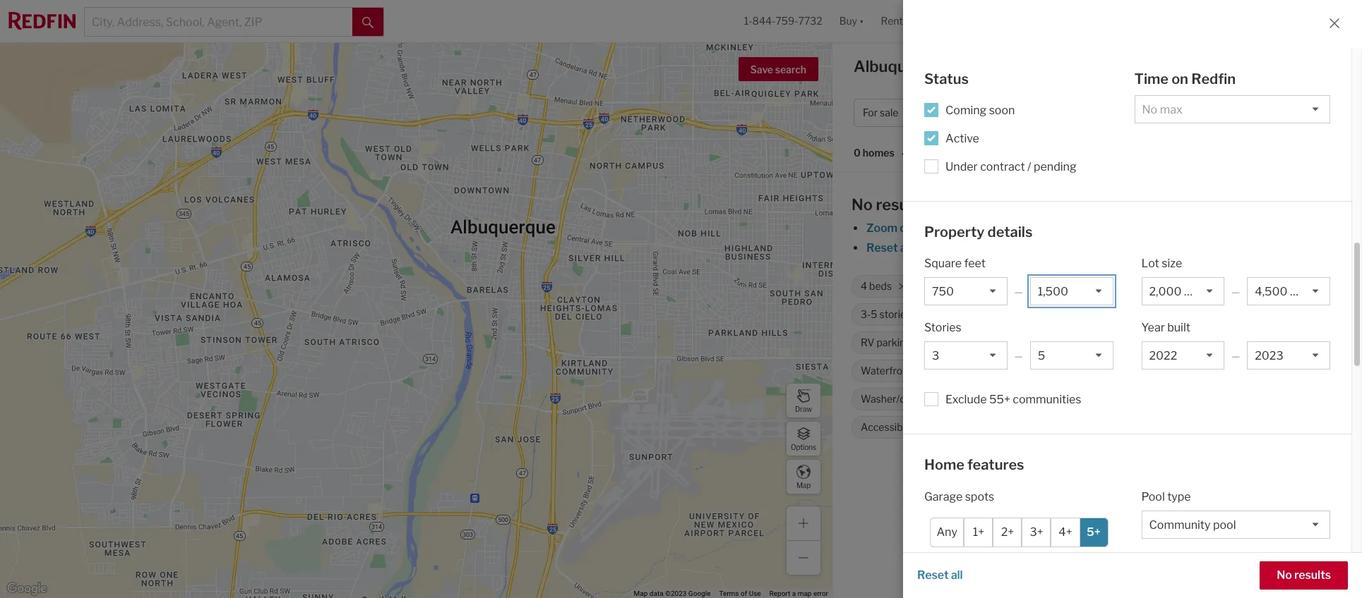 Task type: vqa. For each thing, say whether or not it's contained in the screenshot.
REDFIN UPDATES
no



Task type: locate. For each thing, give the bounding box(es) containing it.
4 beds
[[861, 281, 892, 293]]

0 horizontal spatial 5+
[[977, 422, 989, 434]]

ft. left remove 750-1,500 sq. ft. icon on the top
[[1074, 281, 1084, 293]]

5+ radio
[[1079, 518, 1108, 548]]

1 vertical spatial no
[[1277, 569, 1292, 583]]

save search
[[750, 64, 806, 76]]

parking
[[877, 337, 911, 349], [991, 422, 1026, 434], [1031, 571, 1071, 584]]

redfin link
[[999, 471, 1034, 484]]

under
[[945, 160, 978, 173]]

map left data
[[634, 590, 648, 598]]

/ for 4+
[[1121, 107, 1125, 119]]

— down conditioning
[[1014, 350, 1023, 362]]

have
[[1036, 365, 1059, 377]]

fixer-uppers
[[1065, 309, 1123, 321]]

home down homes
[[1006, 107, 1034, 119]]

parking right outdoor
[[1031, 571, 1071, 584]]

no
[[852, 196, 873, 214], [1277, 569, 1292, 583]]

homes
[[863, 147, 894, 159], [1199, 241, 1235, 255]]

of right one
[[1027, 241, 1038, 255]]

homes right more
[[1199, 241, 1235, 255]]

1 vertical spatial home
[[924, 457, 964, 474]]

0 horizontal spatial on
[[1171, 71, 1188, 88]]

for
[[1041, 57, 1063, 76]]

1 sq. from the left
[[1059, 281, 1072, 293]]

ft. left lot
[[1228, 281, 1237, 293]]

type for home type
[[1036, 107, 1057, 119]]

1 vertical spatial results
[[1294, 569, 1331, 583]]

0 vertical spatial homes
[[863, 147, 894, 159]]

7732
[[798, 15, 822, 27]]

type right pool
[[1167, 490, 1191, 504]]

0 vertical spatial /
[[1121, 107, 1125, 119]]

sq. right 4,500
[[1213, 281, 1226, 293]]

0 horizontal spatial 4
[[861, 281, 867, 293]]

on right time
[[1171, 71, 1188, 88]]

include outdoor parking
[[945, 571, 1071, 584]]

0 horizontal spatial all
[[900, 241, 912, 255]]

0 horizontal spatial parking
[[877, 337, 911, 349]]

guest
[[1000, 394, 1028, 406]]

— left 'remove 2,000 sq. ft.-4,500 sq. ft. lot' image at the right top of the page
[[1231, 286, 1240, 298]]

2 horizontal spatial 4+
[[1127, 107, 1139, 119]]

sale
[[1066, 57, 1098, 76]]

1 horizontal spatial 5+
[[1087, 526, 1101, 539]]

zoom out reset all filters or remove one of your filters below to see more homes
[[866, 222, 1235, 255]]

features
[[967, 457, 1024, 474]]

/ right bd
[[1121, 107, 1125, 119]]

4 inside button
[[1098, 107, 1105, 119]]

0 vertical spatial home
[[1006, 107, 1034, 119]]

5+ down remove washer/dryer hookup image
[[977, 422, 989, 434]]

list box
[[1134, 95, 1330, 123], [924, 277, 1007, 306], [1030, 277, 1113, 306], [1141, 277, 1225, 306], [1247, 277, 1330, 306], [924, 342, 1007, 370], [1030, 342, 1113, 370], [1141, 342, 1225, 370], [1247, 342, 1330, 370], [1141, 511, 1330, 539]]

reset down zoom
[[866, 241, 898, 255]]

square
[[924, 257, 962, 270]]

type for pool type
[[1167, 490, 1191, 504]]

1 horizontal spatial homes
[[1199, 241, 1235, 255]]

4+ left ba
[[1127, 107, 1139, 119]]

4 left beds
[[861, 281, 867, 293]]

time
[[1134, 71, 1169, 88]]

1 horizontal spatial home
[[1006, 107, 1034, 119]]

0 horizontal spatial redfin
[[999, 471, 1034, 484]]

0 horizontal spatial home
[[924, 457, 964, 474]]

1 vertical spatial type
[[1167, 490, 1191, 504]]

1 vertical spatial parking
[[991, 422, 1026, 434]]

remove pets allowed image
[[1186, 367, 1194, 376]]

1 vertical spatial redfin
[[999, 471, 1034, 484]]

homes right "0"
[[863, 147, 894, 159]]

1 vertical spatial 4
[[861, 281, 867, 293]]

no results inside no results button
[[1277, 569, 1331, 583]]

of
[[1027, 241, 1038, 255], [741, 590, 747, 598]]

0 vertical spatial type
[[1036, 107, 1057, 119]]

2 sq. from the left
[[1153, 281, 1166, 293]]

1 vertical spatial homes
[[1199, 241, 1235, 255]]

0 vertical spatial reset
[[866, 241, 898, 255]]

1 vertical spatial all
[[951, 569, 963, 583]]

communities
[[1013, 393, 1081, 407]]

report a map error
[[769, 590, 828, 598]]

options button
[[786, 422, 821, 457]]

property details
[[924, 223, 1033, 240]]

use
[[749, 590, 761, 598]]

1 vertical spatial reset
[[917, 569, 949, 583]]

1 vertical spatial 4+
[[929, 281, 941, 293]]

spots
[[1028, 422, 1054, 434], [965, 490, 994, 504]]

below
[[1099, 241, 1131, 255]]

/
[[1121, 107, 1125, 119], [1027, 160, 1031, 173]]

all down any
[[951, 569, 963, 583]]

0 vertical spatial no
[[852, 196, 873, 214]]

exclude
[[945, 393, 987, 407]]

4+ radio
[[1051, 518, 1080, 548]]

0 horizontal spatial sq.
[[1059, 281, 1072, 293]]

©2023
[[665, 590, 687, 598]]

2,000 sq. ft.-4,500 sq. ft. lot
[[1123, 281, 1252, 293]]

— for lot size
[[1231, 286, 1240, 298]]

no inside button
[[1277, 569, 1292, 583]]

/ inside button
[[1121, 107, 1125, 119]]

4+ inside radio
[[1059, 526, 1072, 539]]

2 vertical spatial 4+
[[1059, 526, 1072, 539]]

report a map error link
[[769, 590, 828, 598]]

0 vertical spatial no results
[[852, 196, 927, 214]]

home inside button
[[1006, 107, 1034, 119]]

1-844-759-7732 link
[[744, 15, 822, 27]]

option group
[[930, 518, 1108, 548]]

1 vertical spatial /
[[1027, 160, 1031, 173]]

/ left pending
[[1027, 160, 1031, 173]]

1 horizontal spatial /
[[1121, 107, 1125, 119]]

0 horizontal spatial map
[[634, 590, 648, 598]]

baths
[[943, 281, 969, 293]]

1 vertical spatial of
[[741, 590, 747, 598]]

5+ right 4+ radio
[[1087, 526, 1101, 539]]

all
[[900, 241, 912, 255], [951, 569, 963, 583]]

to
[[1134, 241, 1145, 255]]

0 horizontal spatial type
[[1036, 107, 1057, 119]]

0 vertical spatial 4+
[[1127, 107, 1139, 119]]

homes inside zoom out reset all filters or remove one of your filters below to see more homes
[[1199, 241, 1235, 255]]

sq. right 1,500
[[1059, 281, 1072, 293]]

Any radio
[[930, 518, 964, 548]]

remove fireplace image
[[1110, 339, 1119, 347]]

terms of use
[[719, 590, 761, 598]]

4 for 4 bd / 4+ ba
[[1098, 107, 1105, 119]]

0 horizontal spatial /
[[1027, 160, 1031, 173]]

home up 'garage'
[[924, 457, 964, 474]]

1 vertical spatial map
[[634, 590, 648, 598]]

2022-
[[972, 309, 1001, 321]]

nm
[[956, 57, 983, 76]]

2 horizontal spatial parking
[[1031, 571, 1071, 584]]

albuquerque, nm homes for sale
[[854, 57, 1098, 76]]

844-
[[752, 15, 776, 27]]

1 horizontal spatial map
[[796, 481, 811, 490]]

details
[[988, 223, 1033, 240]]

map inside map button
[[796, 481, 811, 490]]

0 horizontal spatial results
[[876, 196, 927, 214]]

0 vertical spatial map
[[796, 481, 811, 490]]

4+ left baths
[[929, 281, 941, 293]]

map for map
[[796, 481, 811, 490]]

all inside zoom out reset all filters or remove one of your filters below to see more homes
[[900, 241, 912, 255]]

1 horizontal spatial ft.
[[1228, 281, 1237, 293]]

parking down the exclude 55+ communities
[[991, 422, 1026, 434]]

4+ for 4+ baths
[[929, 281, 941, 293]]

remove guest house image
[[1065, 395, 1073, 404]]

— for year built
[[1231, 350, 1240, 362]]

4+ left 5+ radio on the right of page
[[1059, 526, 1072, 539]]

1 horizontal spatial 4+
[[1059, 526, 1072, 539]]

price button
[[931, 99, 991, 127]]

remove 4 bd / 4+ ba image
[[1160, 109, 1168, 117]]

homes
[[986, 57, 1038, 76]]

1 horizontal spatial no results
[[1277, 569, 1331, 583]]

remove
[[962, 241, 1002, 255]]

market insights link
[[1185, 46, 1269, 77]]

reset down any
[[917, 569, 949, 583]]

1 horizontal spatial all
[[951, 569, 963, 583]]

0 vertical spatial 4
[[1098, 107, 1105, 119]]

:
[[932, 147, 935, 159]]

0 vertical spatial on
[[1171, 71, 1188, 88]]

1 horizontal spatial sq.
[[1153, 281, 1166, 293]]

1 horizontal spatial results
[[1294, 569, 1331, 583]]

of left use
[[741, 590, 747, 598]]

/ for pending
[[1027, 160, 1031, 173]]

remove basement image
[[1004, 367, 1013, 376]]

0 vertical spatial 5+
[[977, 422, 989, 434]]

conditioning
[[965, 337, 1022, 349]]

pool type
[[1141, 490, 1191, 504]]

data
[[649, 590, 663, 598]]

filters right your
[[1066, 241, 1097, 255]]

all down out
[[900, 241, 912, 255]]

3+
[[1030, 526, 1043, 539]]

save search button
[[738, 57, 818, 81]]

5+ parking spots
[[977, 422, 1054, 434]]

1 vertical spatial 5+
[[1087, 526, 1101, 539]]

0 horizontal spatial ft.
[[1074, 281, 1084, 293]]

bedroom
[[1180, 337, 1222, 349]]

1 ft. from the left
[[1074, 281, 1084, 293]]

2 horizontal spatial sq.
[[1213, 281, 1226, 293]]

redfin
[[1191, 71, 1236, 88], [999, 471, 1034, 484]]

for sale button
[[854, 99, 925, 127]]

1 horizontal spatial on
[[1224, 337, 1236, 349]]

—
[[1014, 286, 1023, 298], [1231, 286, 1240, 298], [1014, 350, 1023, 362], [1231, 350, 1240, 362]]

map down options
[[796, 481, 811, 490]]

1,500
[[1030, 281, 1057, 293]]

0 horizontal spatial homes
[[863, 147, 894, 159]]

type right soon
[[1036, 107, 1057, 119]]

have view
[[1036, 365, 1083, 377]]

0 vertical spatial all
[[900, 241, 912, 255]]

1 vertical spatial no results
[[1277, 569, 1331, 583]]

under contract / pending
[[945, 160, 1076, 173]]

1 horizontal spatial reset
[[917, 569, 949, 583]]

— down "main"
[[1231, 350, 1240, 362]]

map for map data ©2023 google
[[634, 590, 648, 598]]

4 for 4 beds
[[861, 281, 867, 293]]

0 horizontal spatial spots
[[965, 490, 994, 504]]

4+ for 4+
[[1059, 526, 1072, 539]]

recommended button
[[935, 146, 1020, 160]]

type
[[1036, 107, 1057, 119], [1167, 490, 1191, 504]]

1 horizontal spatial spots
[[1028, 422, 1054, 434]]

filters up square
[[914, 241, 946, 255]]

parking right rv
[[877, 337, 911, 349]]

5+ for 5+
[[1087, 526, 1101, 539]]

0 vertical spatial of
[[1027, 241, 1038, 255]]

1 horizontal spatial parking
[[991, 422, 1026, 434]]

0 horizontal spatial reset
[[866, 241, 898, 255]]

1 horizontal spatial type
[[1167, 490, 1191, 504]]

no results button
[[1260, 562, 1348, 590]]

sq. left ft.-
[[1153, 281, 1166, 293]]

contract
[[980, 160, 1025, 173]]

2+ radio
[[993, 518, 1022, 548]]

1 horizontal spatial redfin
[[1191, 71, 1236, 88]]

results
[[876, 196, 927, 214], [1294, 569, 1331, 583]]

homes inside 0 homes • sort : recommended
[[863, 147, 894, 159]]

more
[[1168, 241, 1196, 255]]

0 horizontal spatial filters
[[914, 241, 946, 255]]

0 horizontal spatial 4+
[[929, 281, 941, 293]]

or
[[949, 241, 960, 255]]

4+
[[1127, 107, 1139, 119], [929, 281, 941, 293], [1059, 526, 1072, 539]]

4 left bd
[[1098, 107, 1105, 119]]

spots down house on the bottom right of the page
[[1028, 422, 1054, 434]]

5+ inside radio
[[1087, 526, 1101, 539]]

0 vertical spatial redfin
[[1191, 71, 1236, 88]]

type inside button
[[1036, 107, 1057, 119]]

1 horizontal spatial filters
[[1066, 241, 1097, 255]]

a
[[792, 590, 796, 598]]

submit search image
[[362, 17, 374, 28]]

reset inside reset all button
[[917, 569, 949, 583]]

1 horizontal spatial of
[[1027, 241, 1038, 255]]

on left "main"
[[1224, 337, 1236, 349]]

0 horizontal spatial of
[[741, 590, 747, 598]]

main
[[1238, 337, 1260, 349]]

0 homes • sort : recommended
[[854, 147, 1008, 160]]

1 horizontal spatial no
[[1277, 569, 1292, 583]]

stories
[[924, 321, 962, 335]]

remove washer/dryer hookup image
[[969, 395, 978, 404]]

1 horizontal spatial 4
[[1098, 107, 1105, 119]]

spots down 'home features'
[[965, 490, 994, 504]]

insights
[[1227, 61, 1269, 75]]

google image
[[4, 580, 50, 599]]

— up 2023
[[1014, 286, 1023, 298]]

0 vertical spatial parking
[[877, 337, 911, 349]]



Task type: describe. For each thing, give the bounding box(es) containing it.
remove air conditioning image
[[1030, 339, 1038, 347]]

feet
[[964, 257, 986, 270]]

home features
[[924, 457, 1024, 474]]

5+ for 5+ parking spots
[[977, 422, 989, 434]]

remove 4 beds image
[[898, 282, 907, 291]]

— for square feet
[[1014, 286, 1023, 298]]

sort
[[912, 147, 932, 159]]

for
[[863, 107, 878, 119]]

for sale
[[863, 107, 898, 119]]

option group containing any
[[930, 518, 1108, 548]]

out
[[900, 222, 918, 235]]

beds
[[869, 281, 892, 293]]

accessible
[[861, 422, 911, 434]]

of inside zoom out reset all filters or remove one of your filters below to see more homes
[[1027, 241, 1038, 255]]

garage spots
[[924, 490, 994, 504]]

garage
[[924, 490, 963, 504]]

remove have view image
[[1089, 367, 1098, 376]]

washer/dryer hookup
[[861, 394, 961, 406]]

750-1,500 sq. ft.
[[1007, 281, 1084, 293]]

fireplace
[[1061, 337, 1104, 349]]

stories
[[879, 309, 911, 321]]

home for home type
[[1006, 107, 1034, 119]]

pool
[[1141, 490, 1165, 504]]

air
[[949, 337, 963, 349]]

remove primary bedroom on main image
[[1268, 339, 1277, 347]]

built
[[1167, 321, 1190, 335]]

include
[[945, 571, 984, 584]]

1 vertical spatial on
[[1224, 337, 1236, 349]]

washer/dryer
[[861, 394, 924, 406]]

save
[[750, 64, 773, 76]]

recommended
[[937, 147, 1008, 159]]

coming soon
[[945, 103, 1015, 117]]

house
[[1030, 394, 1058, 406]]

rv
[[861, 337, 874, 349]]

0 horizontal spatial no results
[[852, 196, 927, 214]]

1+ radio
[[964, 518, 993, 548]]

zoom
[[866, 222, 897, 235]]

5
[[871, 309, 877, 321]]

3 sq. from the left
[[1213, 281, 1226, 293]]

one
[[1005, 241, 1025, 255]]

google
[[688, 590, 711, 598]]

0 vertical spatial results
[[876, 196, 927, 214]]

home for home features
[[924, 457, 964, 474]]

lot
[[1239, 281, 1252, 293]]

remove 2,000 sq. ft.-4,500 sq. ft. lot image
[[1262, 282, 1270, 291]]

hookup
[[926, 394, 961, 406]]

search
[[775, 64, 806, 76]]

allowed
[[1143, 365, 1179, 377]]

accessible home
[[861, 422, 939, 434]]

property
[[924, 223, 985, 240]]

ba
[[1141, 107, 1153, 119]]

parking for 5+
[[991, 422, 1026, 434]]

4 bd / 4+ ba button
[[1089, 99, 1179, 127]]

2 ft. from the left
[[1228, 281, 1237, 293]]

lot
[[1141, 257, 1159, 270]]

active
[[945, 132, 979, 145]]

0 horizontal spatial no
[[852, 196, 873, 214]]

750-
[[1007, 281, 1030, 293]]

outdoor
[[986, 571, 1029, 584]]

ft.-
[[1168, 281, 1182, 293]]

reset all filters button
[[866, 241, 946, 255]]

pets
[[1120, 365, 1141, 377]]

albuquerque,
[[854, 57, 953, 76]]

home type
[[1006, 107, 1057, 119]]

terms of use link
[[719, 590, 761, 598]]

results inside button
[[1294, 569, 1331, 583]]

uppers
[[1091, 309, 1123, 321]]

square feet
[[924, 257, 986, 270]]

4+ baths
[[929, 281, 969, 293]]

55+
[[989, 393, 1010, 407]]

2 filters from the left
[[1066, 241, 1097, 255]]

— for stories
[[1014, 350, 1023, 362]]

City, Address, School, Agent, ZIP search field
[[85, 8, 352, 36]]

map
[[798, 590, 812, 598]]

•
[[901, 148, 905, 160]]

0
[[854, 147, 861, 159]]

report
[[769, 590, 790, 598]]

reset inside zoom out reset all filters or remove one of your filters below to see more homes
[[866, 241, 898, 255]]

1 filters from the left
[[914, 241, 946, 255]]

map data ©2023 google
[[634, 590, 711, 598]]

remove waterfront image
[[919, 367, 928, 376]]

4+ inside button
[[1127, 107, 1139, 119]]

remove 750-1,500 sq. ft. image
[[1092, 282, 1100, 291]]

map region
[[0, 0, 844, 599]]

remove rv parking image
[[918, 339, 927, 347]]

2+
[[1001, 526, 1014, 539]]

home type button
[[997, 99, 1083, 127]]

year
[[1141, 321, 1165, 335]]

3-
[[861, 309, 871, 321]]

primary
[[1141, 337, 1178, 349]]

terms
[[719, 590, 739, 598]]

all inside button
[[951, 569, 963, 583]]

air conditioning
[[949, 337, 1022, 349]]

pets allowed
[[1120, 365, 1179, 377]]

0 vertical spatial spots
[[1028, 422, 1054, 434]]

parking for rv
[[877, 337, 911, 349]]

exclude 55+ communities
[[945, 393, 1081, 407]]

market
[[1185, 61, 1224, 75]]

2 vertical spatial parking
[[1031, 571, 1071, 584]]

primary bedroom on main
[[1141, 337, 1260, 349]]

pending
[[1034, 160, 1076, 173]]

3+ radio
[[1022, 518, 1051, 548]]

status
[[924, 71, 969, 88]]

1 vertical spatial spots
[[965, 490, 994, 504]]

reset all
[[917, 569, 963, 583]]

bd
[[1107, 107, 1119, 119]]

see
[[1147, 241, 1166, 255]]

1-844-759-7732
[[744, 15, 822, 27]]

error
[[813, 590, 828, 598]]

lot size
[[1141, 257, 1182, 270]]

reset all button
[[917, 562, 963, 590]]



